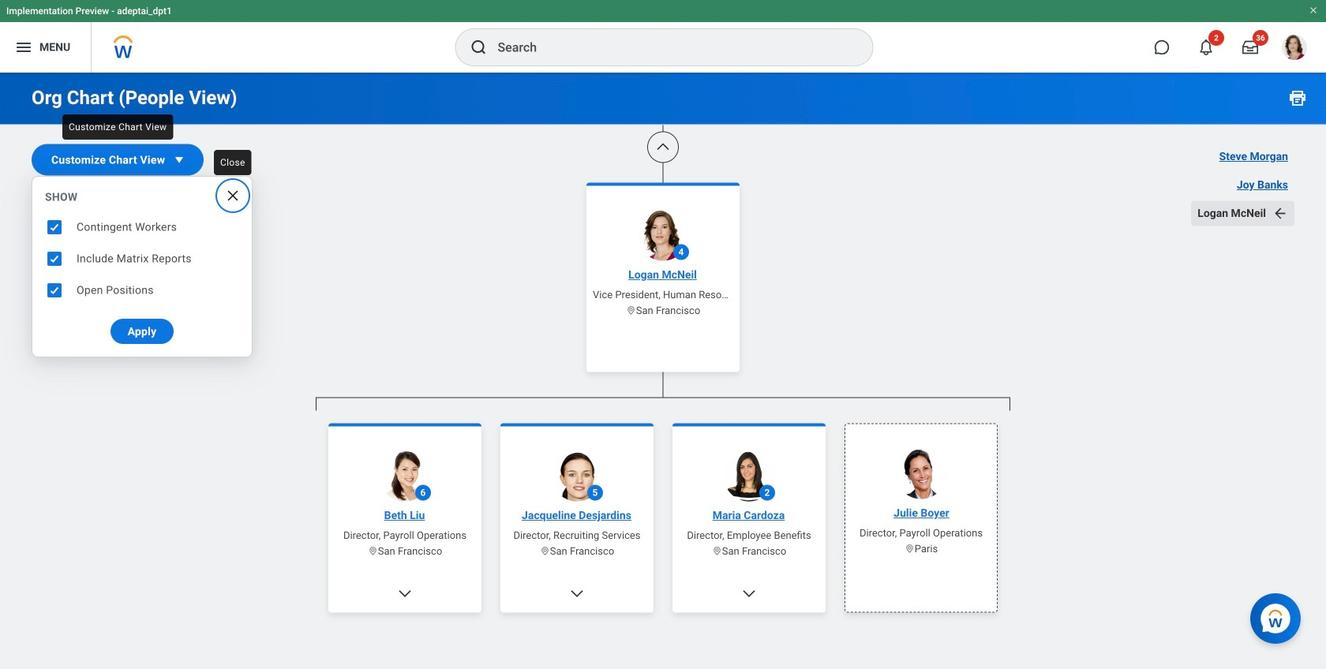 Task type: describe. For each thing, give the bounding box(es) containing it.
arrow left image
[[1272, 206, 1288, 221]]

search image
[[469, 38, 488, 57]]

chevron down image for 1st location image from left
[[397, 586, 413, 602]]

chevron up image
[[655, 139, 671, 155]]

justify image
[[14, 38, 33, 57]]

location image inside logan mcneil, logan mcneil, 4 direct reports "element"
[[904, 544, 915, 554]]

x image
[[225, 188, 241, 204]]

profile logan mcneil image
[[1282, 35, 1307, 63]]

chevron down image
[[569, 586, 585, 602]]

Search Workday  search field
[[498, 30, 840, 65]]



Task type: vqa. For each thing, say whether or not it's contained in the screenshot.
book open icon
no



Task type: locate. For each thing, give the bounding box(es) containing it.
main content
[[0, 0, 1326, 669]]

1 vertical spatial tooltip
[[209, 145, 256, 180]]

1 horizontal spatial chevron down image
[[741, 586, 757, 602]]

0 vertical spatial tooltip
[[58, 110, 178, 144]]

2 horizontal spatial location image
[[712, 546, 722, 557]]

chevron down image
[[397, 586, 413, 602], [741, 586, 757, 602]]

1 horizontal spatial location image
[[904, 544, 915, 554]]

location image
[[368, 546, 378, 557], [540, 546, 550, 557], [712, 546, 722, 557]]

0 vertical spatial location image
[[626, 305, 636, 316]]

0 horizontal spatial chevron down image
[[397, 586, 413, 602]]

1 chevron down image from the left
[[397, 586, 413, 602]]

notifications large image
[[1198, 39, 1214, 55]]

2 location image from the left
[[540, 546, 550, 557]]

chevron down image for third location image from left
[[741, 586, 757, 602]]

location image
[[626, 305, 636, 316], [904, 544, 915, 554]]

1 vertical spatial location image
[[904, 544, 915, 554]]

print org chart image
[[1288, 88, 1307, 107]]

caret down image
[[171, 152, 187, 168]]

tooltip
[[58, 110, 178, 144], [209, 145, 256, 180]]

3 location image from the left
[[712, 546, 722, 557]]

close environment banner image
[[1309, 6, 1318, 15]]

dialog
[[32, 176, 253, 358]]

0 horizontal spatial location image
[[626, 305, 636, 316]]

inbox large image
[[1242, 39, 1258, 55]]

1 horizontal spatial location image
[[540, 546, 550, 557]]

2 chevron down image from the left
[[741, 586, 757, 602]]

1 location image from the left
[[368, 546, 378, 557]]

1 horizontal spatial tooltip
[[209, 145, 256, 180]]

0 horizontal spatial tooltip
[[58, 110, 178, 144]]

tooltip up x icon
[[209, 145, 256, 180]]

banner
[[0, 0, 1326, 73]]

0 horizontal spatial location image
[[368, 546, 378, 557]]

tooltip up caret down image
[[58, 110, 178, 144]]

logan mcneil, logan mcneil, 4 direct reports element
[[316, 411, 1010, 669]]



